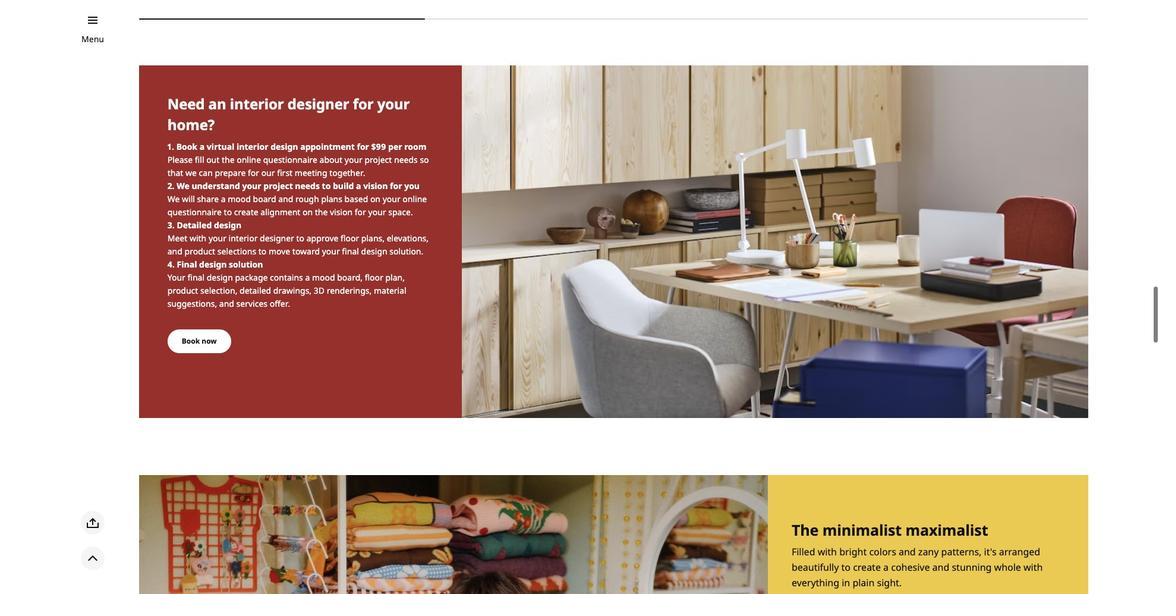 Task type: locate. For each thing, give the bounding box(es) containing it.
needs
[[394, 154, 418, 165], [295, 180, 320, 191]]

interior up the selections
[[229, 232, 258, 244]]

questionnaire up first
[[263, 154, 318, 165]]

on right based
[[370, 193, 381, 204]]

1 vertical spatial create
[[854, 561, 881, 574]]

the up prepare
[[222, 154, 235, 165]]

mood
[[228, 193, 251, 204], [312, 272, 335, 283]]

the down plans at the left top of page
[[315, 206, 328, 218]]

1 horizontal spatial project
[[365, 154, 392, 165]]

create up plain
[[854, 561, 881, 574]]

book left now
[[182, 336, 200, 346]]

room
[[405, 141, 427, 152]]

0 vertical spatial final
[[342, 245, 359, 257]]

will
[[182, 193, 195, 204]]

stunning
[[952, 561, 992, 574]]

please
[[168, 154, 193, 165]]

interior right an
[[230, 94, 284, 114]]

for
[[353, 94, 374, 114], [357, 141, 369, 152], [248, 167, 259, 178], [390, 180, 402, 191], [355, 206, 366, 218]]

with
[[190, 232, 207, 244], [818, 545, 837, 559], [1024, 561, 1043, 574]]

we
[[177, 180, 190, 191], [168, 193, 180, 204]]

mood up 3d
[[312, 272, 335, 283]]

3d
[[314, 285, 325, 296]]

0 vertical spatial floor
[[341, 232, 359, 244]]

online down you
[[403, 193, 427, 204]]

to left move
[[259, 245, 267, 257]]

minimalist
[[823, 520, 902, 540]]

detailed
[[240, 285, 271, 296]]

understand
[[192, 180, 240, 191]]

0 vertical spatial vision
[[363, 180, 388, 191]]

now
[[202, 336, 217, 346]]

in
[[842, 576, 851, 590]]

0 vertical spatial questionnaire
[[263, 154, 318, 165]]

plan,
[[386, 272, 405, 283]]

it's
[[985, 545, 997, 559]]

an
[[209, 94, 226, 114]]

your up together.
[[345, 154, 363, 165]]

the minimalist maximalist filled with bright colors and zany patterns, it's arranged beautifully to create a cohesive and stunning whole with everything in plain sight.
[[792, 520, 1043, 590]]

book now
[[182, 336, 217, 346]]

questionnaire up detailed
[[168, 206, 222, 218]]

$99
[[371, 141, 386, 152]]

1 vertical spatial with
[[818, 545, 837, 559]]

online
[[237, 154, 261, 165], [403, 193, 427, 204]]

0 vertical spatial online
[[237, 154, 261, 165]]

your up "per"
[[377, 94, 410, 114]]

product up final
[[185, 245, 215, 257]]

1 horizontal spatial questionnaire
[[263, 154, 318, 165]]

on down rough
[[303, 206, 313, 218]]

2 horizontal spatial with
[[1024, 561, 1043, 574]]

0 vertical spatial we
[[177, 180, 190, 191]]

needs up rough
[[295, 180, 320, 191]]

0 vertical spatial on
[[370, 193, 381, 204]]

selection,
[[200, 285, 238, 296]]

designer up move
[[260, 232, 294, 244]]

needs down room
[[394, 154, 418, 165]]

product down your
[[168, 285, 198, 296]]

design up the selections
[[214, 219, 242, 231]]

your
[[377, 94, 410, 114], [345, 154, 363, 165], [242, 180, 261, 191], [383, 193, 401, 204], [368, 206, 386, 218], [209, 232, 227, 244], [322, 245, 340, 257]]

questionnaire
[[263, 154, 318, 165], [168, 206, 222, 218]]

vision down plans at the left top of page
[[330, 206, 353, 218]]

alignment
[[261, 206, 301, 218]]

for up $99
[[353, 94, 374, 114]]

floor
[[341, 232, 359, 244], [365, 272, 384, 283]]

about
[[320, 154, 343, 165]]

2 vertical spatial interior
[[229, 232, 258, 244]]

0 horizontal spatial floor
[[341, 232, 359, 244]]

selections
[[218, 245, 256, 257]]

your up board
[[242, 180, 261, 191]]

book up please
[[176, 141, 197, 152]]

1 vertical spatial product
[[168, 285, 198, 296]]

colors
[[870, 545, 897, 559]]

0 horizontal spatial vision
[[330, 206, 353, 218]]

to
[[322, 180, 331, 191], [224, 206, 232, 218], [296, 232, 305, 244], [259, 245, 267, 257], [842, 561, 851, 574]]

create inside 1. book a virtual interior design appointment for $99 per room please fill out the online questionnaire about your project needs so that we can prepare for our first meeting together. 2. we understand your project needs to build a vision for you we will share a mood board and rough plans based on your online questionnaire to create alignment on the vision for your space. 3. detailed design meet with your interior designer to approve floor plans, elevations, and product selections to move toward your final design solution. 4. final design solution your final design package contains a mood board, floor plan, product selection, detailed drawings, 3d renderings, material suggestions, and services offer.
[[234, 206, 259, 218]]

0 horizontal spatial project
[[264, 180, 293, 191]]

floor up material
[[365, 272, 384, 283]]

1 vertical spatial designer
[[260, 232, 294, 244]]

1 vertical spatial on
[[303, 206, 313, 218]]

to up in
[[842, 561, 851, 574]]

scrollbar
[[139, 12, 1089, 26]]

3.
[[168, 219, 175, 231]]

design
[[271, 141, 298, 152], [214, 219, 242, 231], [361, 245, 388, 257], [199, 259, 227, 270], [207, 272, 233, 283]]

0 vertical spatial create
[[234, 206, 259, 218]]

a inside the minimalist maximalist filled with bright colors and zany patterns, it's arranged beautifully to create a cohesive and stunning whole with everything in plain sight.
[[884, 561, 889, 574]]

1 vertical spatial the
[[315, 206, 328, 218]]

your down approve
[[322, 245, 340, 257]]

1 vertical spatial vision
[[330, 206, 353, 218]]

interior
[[230, 94, 284, 114], [237, 141, 269, 152], [229, 232, 258, 244]]

0 vertical spatial mood
[[228, 193, 251, 204]]

0 horizontal spatial final
[[188, 272, 205, 283]]

book inside button
[[182, 336, 200, 346]]

girl in room image
[[139, 475, 768, 594]]

renderings,
[[327, 285, 372, 296]]

build
[[333, 180, 354, 191]]

a down colors
[[884, 561, 889, 574]]

plain
[[853, 576, 875, 590]]

design up first
[[271, 141, 298, 152]]

and up cohesive in the bottom right of the page
[[899, 545, 916, 559]]

0 horizontal spatial needs
[[295, 180, 320, 191]]

and up alignment on the top left
[[278, 193, 293, 204]]

vision up based
[[363, 180, 388, 191]]

contains
[[270, 272, 303, 283]]

a up the drawings,
[[305, 272, 310, 283]]

1 horizontal spatial create
[[854, 561, 881, 574]]

prepare
[[215, 167, 246, 178]]

1.
[[168, 141, 174, 152]]

0 vertical spatial designer
[[288, 94, 349, 114]]

on
[[370, 193, 381, 204], [303, 206, 313, 218]]

the
[[222, 154, 235, 165], [315, 206, 328, 218]]

for down based
[[355, 206, 366, 218]]

create down board
[[234, 206, 259, 218]]

project down $99
[[365, 154, 392, 165]]

final up board,
[[342, 245, 359, 257]]

0 vertical spatial with
[[190, 232, 207, 244]]

0 horizontal spatial the
[[222, 154, 235, 165]]

everything
[[792, 576, 840, 590]]

create inside the minimalist maximalist filled with bright colors and zany patterns, it's arranged beautifully to create a cohesive and stunning whole with everything in plain sight.
[[854, 561, 881, 574]]

floor left plans,
[[341, 232, 359, 244]]

with up beautifully
[[818, 545, 837, 559]]

a
[[200, 141, 205, 152], [356, 180, 361, 191], [221, 193, 226, 204], [305, 272, 310, 283], [884, 561, 889, 574]]

1 vertical spatial project
[[264, 180, 293, 191]]

appointment
[[300, 141, 355, 152]]

0 horizontal spatial questionnaire
[[168, 206, 222, 218]]

interior up our
[[237, 141, 269, 152]]

to inside the minimalist maximalist filled with bright colors and zany patterns, it's arranged beautifully to create a cohesive and stunning whole with everything in plain sight.
[[842, 561, 851, 574]]

sight.
[[878, 576, 902, 590]]

1 horizontal spatial mood
[[312, 272, 335, 283]]

so
[[420, 154, 429, 165]]

1 horizontal spatial needs
[[394, 154, 418, 165]]

project down first
[[264, 180, 293, 191]]

solution.
[[390, 245, 424, 257]]

arranged
[[1000, 545, 1041, 559]]

product
[[185, 245, 215, 257], [168, 285, 198, 296]]

online up prepare
[[237, 154, 261, 165]]

interior inside need an interior designer for your home?
[[230, 94, 284, 114]]

home?
[[168, 115, 215, 134]]

1 horizontal spatial final
[[342, 245, 359, 257]]

0 horizontal spatial online
[[237, 154, 261, 165]]

1 horizontal spatial online
[[403, 193, 427, 204]]

vision
[[363, 180, 388, 191], [330, 206, 353, 218]]

0 horizontal spatial create
[[234, 206, 259, 218]]

project
[[365, 154, 392, 165], [264, 180, 293, 191]]

0 vertical spatial needs
[[394, 154, 418, 165]]

plans
[[321, 193, 343, 204]]

1 vertical spatial book
[[182, 336, 200, 346]]

toward
[[293, 245, 320, 257]]

1 horizontal spatial floor
[[365, 272, 384, 283]]

1 horizontal spatial vision
[[363, 180, 388, 191]]

final down final
[[188, 272, 205, 283]]

0 vertical spatial book
[[176, 141, 197, 152]]

0 vertical spatial interior
[[230, 94, 284, 114]]

and down the 'zany' on the bottom right of the page
[[933, 561, 950, 574]]

final
[[342, 245, 359, 257], [188, 272, 205, 283]]

beautifully
[[792, 561, 839, 574]]

with down detailed
[[190, 232, 207, 244]]

and
[[278, 193, 293, 204], [168, 245, 183, 257], [219, 298, 234, 309], [899, 545, 916, 559], [933, 561, 950, 574]]

create
[[234, 206, 259, 218], [854, 561, 881, 574]]

patterns,
[[942, 545, 982, 559]]

a up based
[[356, 180, 361, 191]]

0 horizontal spatial with
[[190, 232, 207, 244]]

need an interior designer for your home?
[[168, 94, 410, 134]]

we down 2.
[[168, 193, 180, 204]]

mood left board
[[228, 193, 251, 204]]

2 vertical spatial with
[[1024, 561, 1043, 574]]

a up 'fill'
[[200, 141, 205, 152]]

your up the selections
[[209, 232, 227, 244]]

fill
[[195, 154, 204, 165]]

and down meet
[[168, 245, 183, 257]]

with down 'arranged'
[[1024, 561, 1043, 574]]

designer up appointment
[[288, 94, 349, 114]]

we right 2.
[[177, 180, 190, 191]]

board,
[[337, 272, 363, 283]]



Task type: describe. For each thing, give the bounding box(es) containing it.
your up the space.
[[383, 193, 401, 204]]

1 horizontal spatial on
[[370, 193, 381, 204]]

for left you
[[390, 180, 402, 191]]

share
[[197, 193, 219, 204]]

maximalist
[[906, 520, 989, 540]]

to down understand
[[224, 206, 232, 218]]

meet
[[168, 232, 188, 244]]

rough
[[296, 193, 319, 204]]

per
[[388, 141, 402, 152]]

virtual
[[207, 141, 235, 152]]

can
[[199, 167, 213, 178]]

services
[[236, 298, 268, 309]]

drawings,
[[273, 285, 312, 296]]

0 vertical spatial the
[[222, 154, 235, 165]]

the
[[792, 520, 819, 540]]

you
[[405, 180, 420, 191]]

our
[[261, 167, 275, 178]]

plans,
[[362, 232, 385, 244]]

0 horizontal spatial mood
[[228, 193, 251, 204]]

detailed
[[177, 219, 212, 231]]

that
[[168, 167, 183, 178]]

1 vertical spatial needs
[[295, 180, 320, 191]]

approve
[[307, 232, 339, 244]]

we
[[186, 167, 197, 178]]

1 horizontal spatial with
[[818, 545, 837, 559]]

based
[[345, 193, 368, 204]]

book inside 1. book a virtual interior design appointment for $99 per room please fill out the online questionnaire about your project needs so that we can prepare for our first meeting together. 2. we understand your project needs to build a vision for you we will share a mood board and rough plans based on your online questionnaire to create alignment on the vision for your space. 3. detailed design meet with your interior designer to approve floor plans, elevations, and product selections to move toward your final design solution. 4. final design solution your final design package contains a mood board, floor plan, product selection, detailed drawings, 3d renderings, material suggestions, and services offer.
[[176, 141, 197, 152]]

a down understand
[[221, 193, 226, 204]]

1 vertical spatial interior
[[237, 141, 269, 152]]

0 horizontal spatial on
[[303, 206, 313, 218]]

design right final
[[199, 259, 227, 270]]

out
[[206, 154, 220, 165]]

for inside need an interior designer for your home?
[[353, 94, 374, 114]]

for left our
[[248, 167, 259, 178]]

to up plans at the left top of page
[[322, 180, 331, 191]]

together.
[[330, 167, 366, 178]]

menu
[[82, 33, 104, 45]]

whole
[[995, 561, 1022, 574]]

board
[[253, 193, 276, 204]]

with inside 1. book a virtual interior design appointment for $99 per room please fill out the online questionnaire about your project needs so that we can prepare for our first meeting together. 2. we understand your project needs to build a vision for you we will share a mood board and rough plans based on your online questionnaire to create alignment on the vision for your space. 3. detailed design meet with your interior designer to approve floor plans, elevations, and product selections to move toward your final design solution. 4. final design solution your final design package contains a mood board, floor plan, product selection, detailed drawings, 3d renderings, material suggestions, and services offer.
[[190, 232, 207, 244]]

cohesive
[[892, 561, 930, 574]]

designer inside need an interior designer for your home?
[[288, 94, 349, 114]]

1 vertical spatial online
[[403, 193, 427, 204]]

your left the space.
[[368, 206, 386, 218]]

ikea residential interior design service image
[[462, 66, 1089, 418]]

1 vertical spatial we
[[168, 193, 180, 204]]

zany
[[919, 545, 939, 559]]

final
[[177, 259, 197, 270]]

0 vertical spatial product
[[185, 245, 215, 257]]

design up 'selection,'
[[207, 272, 233, 283]]

1 vertical spatial mood
[[312, 272, 335, 283]]

for left $99
[[357, 141, 369, 152]]

first
[[277, 167, 293, 178]]

1. book a virtual interior design appointment for $99 per room please fill out the online questionnaire about your project needs so that we can prepare for our first meeting together. 2. we understand your project needs to build a vision for you we will share a mood board and rough plans based on your online questionnaire to create alignment on the vision for your space. 3. detailed design meet with your interior designer to approve floor plans, elevations, and product selections to move toward your final design solution. 4. final design solution your final design package contains a mood board, floor plan, product selection, detailed drawings, 3d renderings, material suggestions, and services offer.
[[168, 141, 429, 309]]

1 vertical spatial questionnaire
[[168, 206, 222, 218]]

solution
[[229, 259, 263, 270]]

2.
[[168, 180, 175, 191]]

design down plans,
[[361, 245, 388, 257]]

space.
[[388, 206, 413, 218]]

menu button
[[82, 33, 104, 46]]

move
[[269, 245, 290, 257]]

your inside need an interior designer for your home?
[[377, 94, 410, 114]]

material
[[374, 285, 407, 296]]

to up toward
[[296, 232, 305, 244]]

your
[[168, 272, 186, 283]]

1 vertical spatial floor
[[365, 272, 384, 283]]

offer.
[[270, 298, 290, 309]]

bright
[[840, 545, 867, 559]]

4.
[[168, 259, 175, 270]]

filled
[[792, 545, 816, 559]]

meeting
[[295, 167, 327, 178]]

suggestions,
[[168, 298, 217, 309]]

need
[[168, 94, 205, 114]]

book now button
[[168, 329, 231, 353]]

1 horizontal spatial the
[[315, 206, 328, 218]]

elevations,
[[387, 232, 429, 244]]

1 vertical spatial final
[[188, 272, 205, 283]]

designer inside 1. book a virtual interior design appointment for $99 per room please fill out the online questionnaire about your project needs so that we can prepare for our first meeting together. 2. we understand your project needs to build a vision for you we will share a mood board and rough plans based on your online questionnaire to create alignment on the vision for your space. 3. detailed design meet with your interior designer to approve floor plans, elevations, and product selections to move toward your final design solution. 4. final design solution your final design package contains a mood board, floor plan, product selection, detailed drawings, 3d renderings, material suggestions, and services offer.
[[260, 232, 294, 244]]

and down 'selection,'
[[219, 298, 234, 309]]

package
[[235, 272, 268, 283]]

0 vertical spatial project
[[365, 154, 392, 165]]



Task type: vqa. For each thing, say whether or not it's contained in the screenshot.
'marketing,'
no



